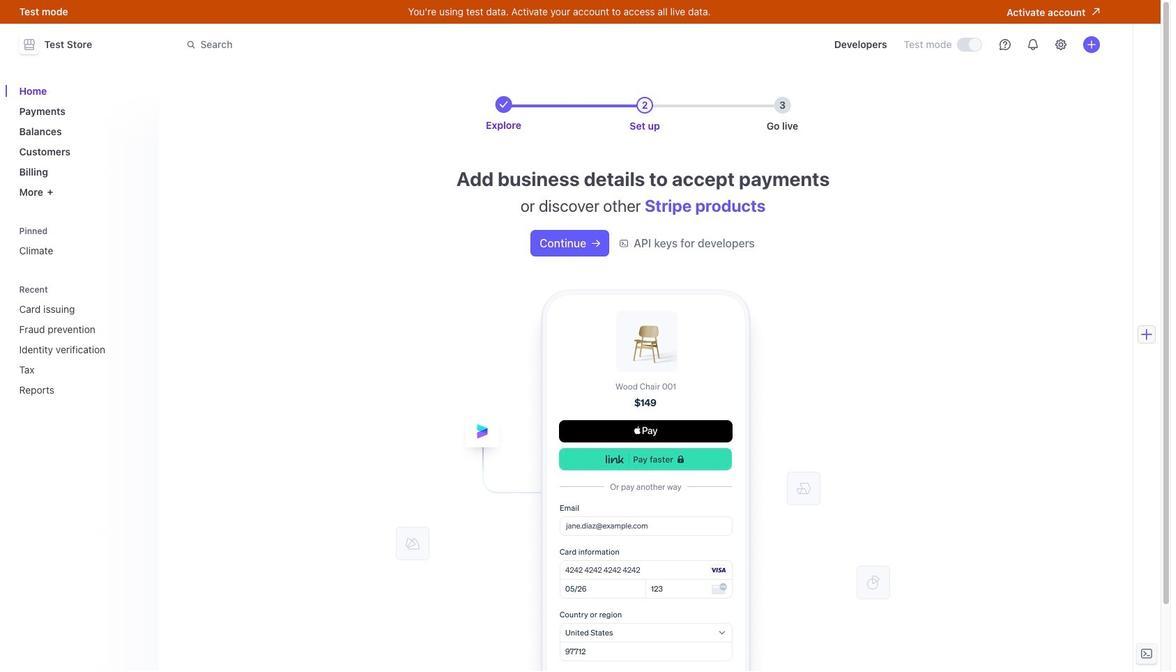 Task type: vqa. For each thing, say whether or not it's contained in the screenshot.
Recent
no



Task type: locate. For each thing, give the bounding box(es) containing it.
core navigation links element
[[14, 80, 150, 204]]

None search field
[[178, 32, 572, 58]]

recent element
[[14, 280, 150, 402], [14, 298, 150, 402]]

clear history image
[[136, 286, 145, 294]]

svg image
[[592, 239, 601, 248]]

2 recent element from the top
[[14, 298, 150, 402]]

edit pins image
[[136, 227, 145, 235]]

pinned element
[[14, 221, 150, 262]]

notifications image
[[1028, 39, 1039, 50]]



Task type: describe. For each thing, give the bounding box(es) containing it.
settings image
[[1056, 39, 1067, 50]]

Search text field
[[178, 32, 572, 58]]

Test mode checkbox
[[958, 38, 982, 51]]

1 recent element from the top
[[14, 280, 150, 402]]

help image
[[1000, 39, 1011, 50]]



